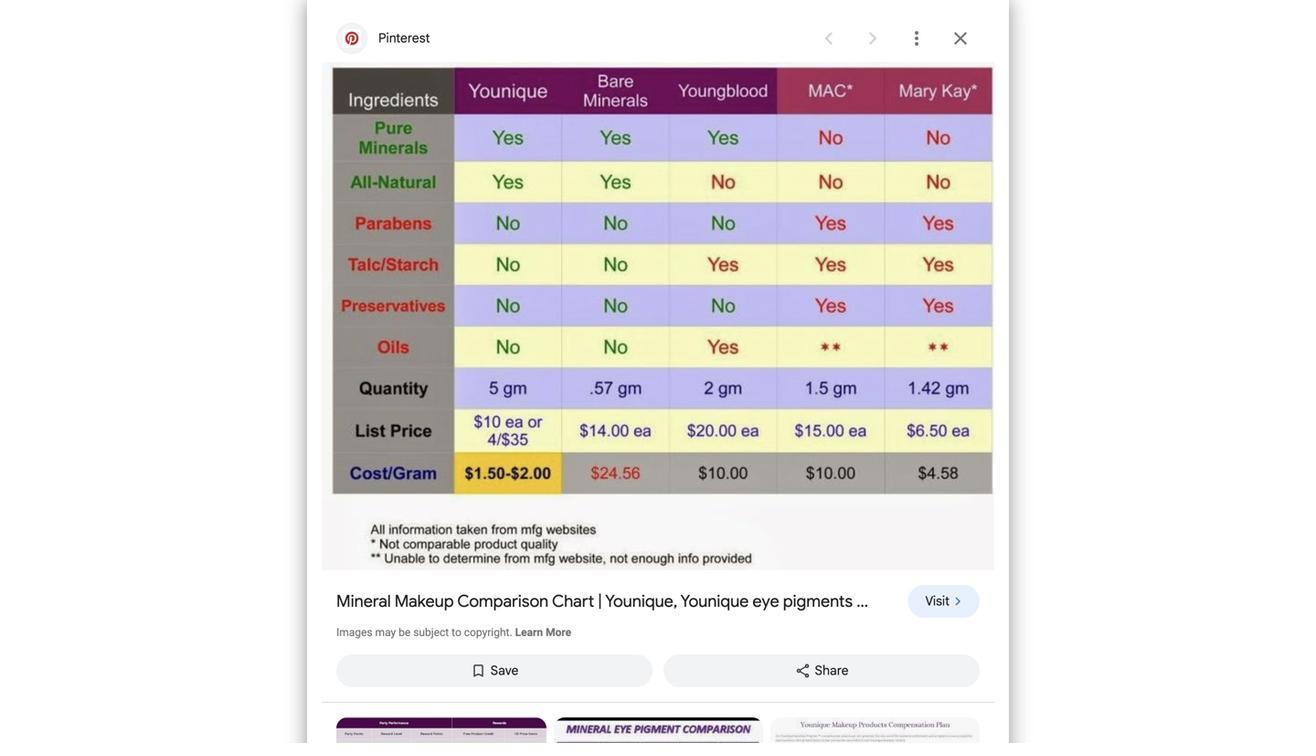 Task type: describe. For each thing, give the bounding box(es) containing it.
may
[[375, 626, 396, 639]]

save button
[[336, 654, 653, 687]]

more actions for this result image
[[898, 20, 935, 57]]

...
[[857, 591, 868, 611]]

younique mlm review: payquicker or pyramid? (2023), 40% off image
[[770, 717, 980, 743]]

more
[[546, 626, 571, 639]]

to
[[452, 626, 461, 639]]

share button
[[664, 654, 980, 687]]

save
[[490, 663, 518, 679]]

pinterest link
[[336, 22, 800, 55]]

pigments
[[783, 591, 853, 611]]

chart
[[552, 591, 594, 611]]

mineral makeup comparison chart | younique, younique eye pigments ... image
[[322, 62, 994, 570]]

younique
[[680, 591, 749, 611]]

visit link
[[908, 585, 980, 618]]

younique: direct sales makeup company | cosmetics, products image
[[336, 717, 547, 743]]

copyright.
[[464, 626, 512, 639]]

comparison
[[457, 591, 548, 611]]

learn
[[515, 626, 543, 639]]

mineral
[[336, 591, 391, 611]]

eye
[[753, 591, 779, 611]]



Task type: locate. For each thing, give the bounding box(es) containing it.
images
[[336, 626, 373, 639]]

images may be subject to copyright. learn more
[[336, 626, 571, 639]]

subject
[[413, 626, 449, 639]]

mineral makeup comparison chart | younique, younique eye pigments ...
[[336, 591, 868, 611]]

share
[[815, 663, 849, 679]]

visit
[[925, 593, 950, 609]]

pinterest
[[378, 30, 430, 46]]

makeup
[[395, 591, 454, 611]]

be
[[399, 626, 411, 639]]

comparison chart of younique against other mineral makeup.  http://www.youniqueproducts.com/amyellis | younique, eye pigments, younique  makeup image
[[554, 717, 763, 743]]

|
[[598, 591, 602, 611]]

mineral makeup comparison chart | younique, younique eye pigments ... link
[[336, 585, 893, 618]]

learn more link
[[515, 626, 571, 639]]

younique,
[[605, 591, 677, 611]]



Task type: vqa. For each thing, say whether or not it's contained in the screenshot.
EXPLORE for Explore destinations
no



